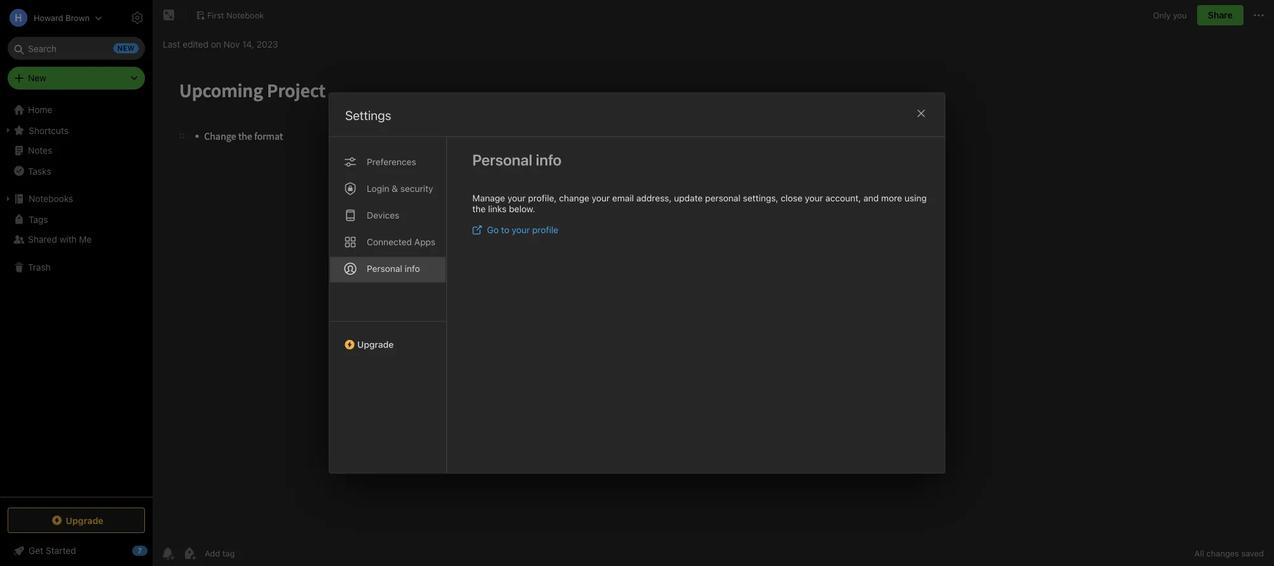 Task type: vqa. For each thing, say whether or not it's contained in the screenshot.
Underline Image
no



Task type: locate. For each thing, give the bounding box(es) containing it.
0 vertical spatial personal info
[[473, 151, 562, 169]]

login & security
[[367, 184, 433, 194]]

personal info down connected on the left top
[[367, 264, 420, 274]]

all
[[1195, 549, 1205, 559]]

preferences
[[367, 157, 416, 167]]

security
[[401, 184, 433, 194]]

all changes saved
[[1195, 549, 1265, 559]]

upgrade
[[357, 340, 394, 350], [66, 516, 104, 526]]

1 horizontal spatial personal info
[[473, 151, 562, 169]]

info
[[536, 151, 562, 169], [405, 264, 420, 274]]

manage
[[473, 193, 505, 204]]

expand notebooks image
[[3, 194, 13, 204]]

your right the to
[[512, 225, 530, 235]]

Note Editor text field
[[153, 61, 1275, 541]]

1 vertical spatial info
[[405, 264, 420, 274]]

None search field
[[17, 37, 136, 60]]

note window element
[[153, 0, 1275, 567]]

and
[[864, 193, 879, 204]]

2023
[[257, 39, 278, 50]]

using
[[905, 193, 927, 204]]

links
[[488, 204, 507, 214]]

tree
[[0, 100, 153, 497]]

1 horizontal spatial upgrade
[[357, 340, 394, 350]]

personal down connected on the left top
[[367, 264, 402, 274]]

your
[[508, 193, 526, 204], [592, 193, 610, 204], [805, 193, 823, 204], [512, 225, 530, 235]]

personal info up profile, at the top left
[[473, 151, 562, 169]]

tab list containing preferences
[[330, 137, 447, 474]]

with
[[59, 234, 77, 245]]

1 horizontal spatial personal
[[473, 151, 533, 169]]

share button
[[1198, 5, 1244, 25]]

1 vertical spatial upgrade
[[66, 516, 104, 526]]

shortcuts button
[[0, 120, 152, 141]]

info down connected apps
[[405, 264, 420, 274]]

notebook
[[227, 10, 264, 20]]

add a reminder image
[[160, 546, 176, 562]]

go
[[487, 225, 499, 235]]

0 horizontal spatial upgrade button
[[8, 508, 145, 534]]

1 horizontal spatial info
[[536, 151, 562, 169]]

changes
[[1207, 549, 1240, 559]]

account,
[[826, 193, 862, 204]]

notebooks link
[[0, 189, 152, 209]]

add tag image
[[182, 546, 197, 562]]

upgrade button inside tab list
[[330, 322, 447, 355]]

shortcuts
[[29, 125, 69, 136]]

1 vertical spatial personal
[[367, 264, 402, 274]]

upgrade button
[[330, 322, 447, 355], [8, 508, 145, 534]]

1 vertical spatial personal info
[[367, 264, 420, 274]]

0 vertical spatial upgrade
[[357, 340, 394, 350]]

first notebook button
[[191, 6, 269, 24]]

shared with me
[[28, 234, 92, 245]]

your left 'email'
[[592, 193, 610, 204]]

tags button
[[0, 209, 152, 230]]

personal
[[473, 151, 533, 169], [367, 264, 402, 274]]

notebooks
[[29, 194, 73, 204]]

info up profile, at the top left
[[536, 151, 562, 169]]

edited
[[183, 39, 209, 50]]

shared with me link
[[0, 230, 152, 250]]

personal info
[[473, 151, 562, 169], [367, 264, 420, 274]]

1 horizontal spatial upgrade button
[[330, 322, 447, 355]]

tab list
[[330, 137, 447, 474]]

notes
[[28, 145, 52, 156]]

1 vertical spatial upgrade button
[[8, 508, 145, 534]]

0 horizontal spatial personal
[[367, 264, 402, 274]]

share
[[1209, 10, 1233, 20]]

personal up manage
[[473, 151, 533, 169]]

0 vertical spatial upgrade button
[[330, 322, 447, 355]]

Search text field
[[17, 37, 136, 60]]

0 horizontal spatial info
[[405, 264, 420, 274]]

your right close
[[805, 193, 823, 204]]

go to your profile
[[487, 225, 559, 235]]



Task type: describe. For each thing, give the bounding box(es) containing it.
only you
[[1154, 10, 1188, 20]]

shared
[[28, 234, 57, 245]]

devices
[[367, 210, 400, 221]]

0 vertical spatial personal
[[473, 151, 533, 169]]

home
[[28, 105, 52, 115]]

last edited on nov 14, 2023
[[163, 39, 278, 50]]

address,
[[637, 193, 672, 204]]

profile
[[533, 225, 559, 235]]

more
[[882, 193, 903, 204]]

new button
[[8, 67, 145, 90]]

upgrade inside tab list
[[357, 340, 394, 350]]

personal
[[706, 193, 741, 204]]

trash
[[28, 262, 51, 273]]

close image
[[914, 106, 929, 121]]

personal inside tab list
[[367, 264, 402, 274]]

me
[[79, 234, 92, 245]]

update
[[674, 193, 703, 204]]

profile,
[[528, 193, 557, 204]]

0 horizontal spatial upgrade
[[66, 516, 104, 526]]

tags
[[29, 214, 48, 225]]

saved
[[1242, 549, 1265, 559]]

info inside tab list
[[405, 264, 420, 274]]

change
[[559, 193, 590, 204]]

login
[[367, 184, 389, 194]]

tree containing home
[[0, 100, 153, 497]]

0 horizontal spatial personal info
[[367, 264, 420, 274]]

your up below.
[[508, 193, 526, 204]]

manage your profile, change your email address, update personal settings, close your account, and more using the links below.
[[473, 193, 927, 214]]

new
[[28, 73, 46, 83]]

you
[[1174, 10, 1188, 20]]

first notebook
[[207, 10, 264, 20]]

settings,
[[743, 193, 779, 204]]

apps
[[414, 237, 436, 247]]

0 vertical spatial info
[[536, 151, 562, 169]]

trash link
[[0, 258, 152, 278]]

only
[[1154, 10, 1171, 20]]

settings image
[[130, 10, 145, 25]]

below.
[[509, 204, 535, 214]]

close
[[781, 193, 803, 204]]

connected apps
[[367, 237, 436, 247]]

home link
[[0, 100, 153, 120]]

the
[[473, 204, 486, 214]]

tasks
[[28, 166, 51, 176]]

&
[[392, 184, 398, 194]]

connected
[[367, 237, 412, 247]]

tasks button
[[0, 161, 152, 181]]

nov
[[224, 39, 240, 50]]

email
[[613, 193, 634, 204]]

to
[[501, 225, 510, 235]]

14,
[[242, 39, 254, 50]]

go to your profile button
[[473, 225, 559, 235]]

on
[[211, 39, 221, 50]]

expand note image
[[162, 8, 177, 23]]

last
[[163, 39, 180, 50]]

notes link
[[0, 141, 152, 161]]

first
[[207, 10, 224, 20]]

settings
[[345, 108, 391, 123]]



